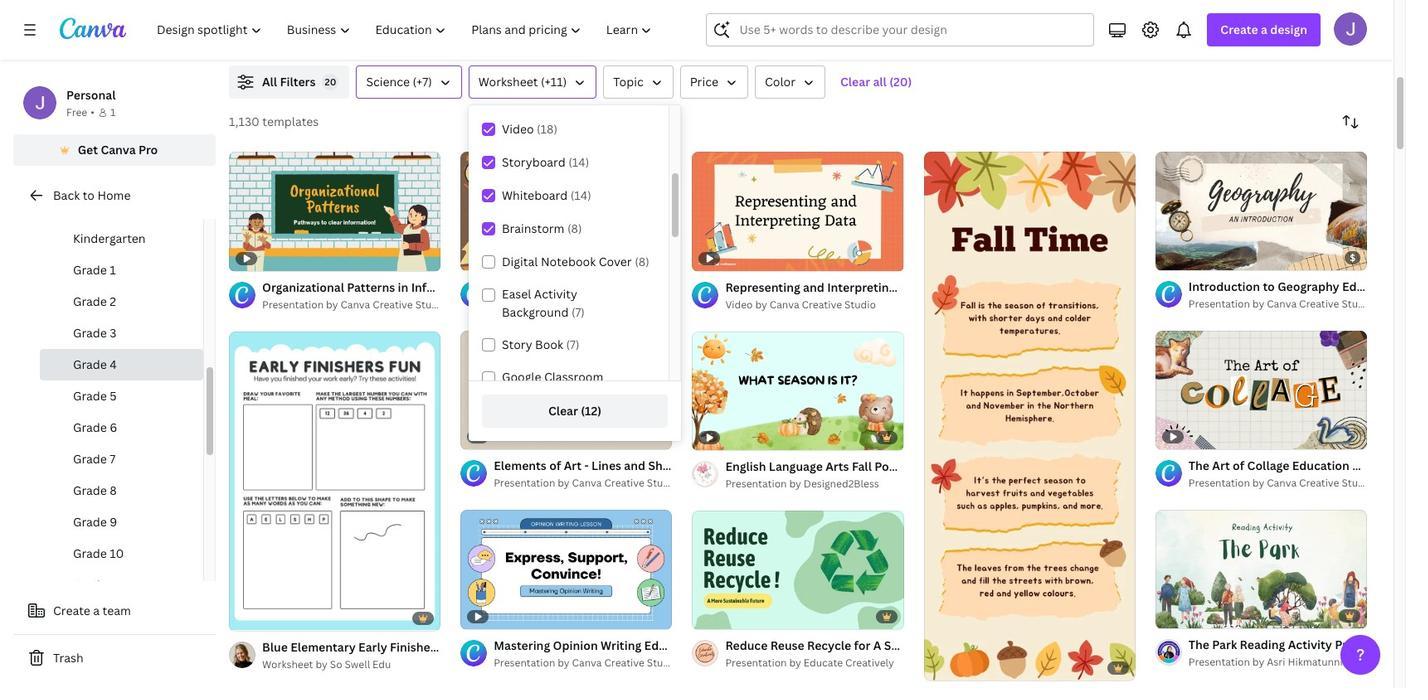 Task type: describe. For each thing, give the bounding box(es) containing it.
activity inside easel activity background (7)
[[534, 286, 577, 302]]

create a design
[[1221, 22, 1308, 37]]

grade 6 link
[[40, 412, 203, 444]]

grade for grade 4
[[73, 357, 107, 373]]

to for home
[[83, 188, 95, 203]]

$
[[1350, 251, 1356, 264]]

clear (12) button
[[482, 395, 668, 428]]

(20)
[[890, 74, 912, 90]]

grade for grade 9
[[73, 515, 107, 530]]

of for presentation by asri hikmatunnisa
[[1174, 609, 1184, 622]]

school
[[96, 199, 133, 215]]

templates
[[262, 114, 319, 129]]

introduction to geography education presentation in a brown and beige scrapbook style image
[[1156, 152, 1368, 271]]

clear (12)
[[548, 403, 602, 419]]

a for team
[[93, 603, 100, 619]]

creative inside the introduction to waves lesson by canva creative studio
[[345, 30, 385, 44]]

grade for grade 11
[[73, 578, 107, 593]]

grade 5
[[73, 388, 117, 404]]

classroom
[[544, 369, 604, 385]]

price button
[[680, 66, 749, 99]]

electricity
[[655, 12, 713, 27]]

11
[[110, 578, 122, 593]]

4
[[110, 357, 117, 373]]

filters
[[280, 74, 316, 90]]

studio inside the introduction to waves lesson by canva creative studio
[[388, 30, 419, 44]]

all
[[262, 74, 277, 90]]

by inside the introduction to waves lesson by canva creative studio
[[298, 30, 310, 44]]

(14) for storyboard (14)
[[569, 154, 589, 170]]

canva inside the introduction to waves lesson by canva creative studio
[[313, 30, 342, 44]]

science (+7)
[[366, 74, 432, 90]]

blue elementary early finishers activity worksheet worksheet by so swell edu
[[262, 639, 551, 672]]

by inside blue elementary early finishers activity worksheet worksheet by so swell edu
[[316, 658, 328, 672]]

worksheet inside button
[[479, 74, 538, 90]]

grade 2 link
[[40, 286, 203, 318]]

create a team
[[53, 603, 131, 619]]

lesson by canva creative studio link for energy transformation
[[1172, 29, 1407, 46]]

grade for grade 2
[[73, 294, 107, 310]]

(+11)
[[541, 74, 567, 90]]

google
[[502, 369, 542, 385]]

studio inside the water cycle lesson by canva creative studio
[[994, 30, 1025, 44]]

of for presentation by canva creative studio
[[1174, 251, 1184, 263]]

grade 8
[[73, 483, 117, 499]]

video for video (18)
[[502, 121, 534, 137]]

team
[[103, 603, 131, 619]]

the
[[869, 12, 890, 27]]

grade 11
[[73, 578, 122, 593]]

worksheet (+11)
[[479, 74, 567, 90]]

studio inside introduction to electricity lesson by canva creative studio
[[691, 30, 722, 44]]

introduction to electricity link
[[565, 11, 816, 29]]

google classroom header
[[502, 369, 604, 403]]

the park reading activity presentation in green watercolor handdrawn style image
[[1156, 511, 1368, 630]]

canva inside introduction to electricity lesson by canva creative studio
[[616, 30, 646, 44]]

presentation by asri hikmatunnisa link
[[1189, 655, 1368, 672]]

pre-school
[[73, 199, 133, 215]]

hikmatunnisa
[[1288, 656, 1354, 670]]

clear all (20) button
[[832, 66, 921, 99]]

cycle
[[928, 12, 960, 27]]

introduction to waves link
[[262, 11, 512, 29]]

canva inside the water cycle lesson by canva creative studio
[[919, 30, 949, 44]]

canva inside button
[[101, 142, 136, 158]]

get canva pro
[[78, 142, 158, 158]]

grade 6
[[73, 420, 117, 436]]

grade 4
[[73, 357, 117, 373]]

2
[[110, 294, 116, 310]]

water
[[892, 12, 926, 27]]

brainstorm (8)
[[502, 221, 582, 237]]

notebook
[[541, 254, 596, 270]]

swell
[[345, 658, 370, 672]]

elementary
[[291, 639, 356, 655]]

edu
[[373, 658, 391, 672]]

grade for grade 3
[[73, 325, 107, 341]]

story book (7)
[[502, 337, 580, 353]]

story
[[502, 337, 533, 353]]

early
[[359, 639, 387, 655]]

reduce reuse recycle for a sustainable future education presentation in green blue illustrative style image
[[692, 511, 904, 630]]

10 for presentation by asri hikmatunnisa
[[1186, 609, 1197, 622]]

blue elementary early finishers activity worksheet link
[[262, 639, 551, 657]]

the water cycle link
[[869, 11, 1119, 29]]

header
[[502, 388, 543, 403]]

2 vertical spatial worksheet
[[262, 658, 313, 672]]

(+7)
[[413, 74, 432, 90]]

by inside presentation by designed2bless link
[[790, 477, 802, 491]]

(18)
[[537, 121, 558, 137]]

all
[[873, 74, 887, 90]]

video by canva creative studio link
[[726, 297, 904, 313]]

1 for presentation by asri hikmatunnisa
[[1167, 609, 1172, 622]]

lesson for introduction to electricity
[[565, 30, 599, 44]]

clear for clear (12)
[[548, 403, 578, 419]]

by inside presentation by educate creatively link
[[790, 656, 802, 671]]

clear all (20)
[[841, 74, 912, 90]]

back
[[53, 188, 80, 203]]

creative inside energy transformation lesson by canva creative studio
[[1254, 30, 1295, 44]]

20
[[325, 76, 336, 88]]

0 vertical spatial (8)
[[568, 221, 582, 237]]

1 of 10 for presentation by asri hikmatunnisa
[[1167, 609, 1197, 622]]

grade 5 link
[[40, 381, 203, 412]]

(14) for whiteboard (14)
[[571, 188, 591, 203]]

Sort by button
[[1334, 105, 1368, 139]]

get
[[78, 142, 98, 158]]

design
[[1271, 22, 1308, 37]]

background
[[502, 305, 569, 320]]

video for video by canva creative studio
[[726, 298, 753, 312]]

science (+7) button
[[356, 66, 462, 99]]

worksheet by so swell edu link
[[262, 657, 441, 673]]

activity inside blue elementary early finishers activity worksheet worksheet by so swell edu
[[444, 639, 488, 655]]

digital
[[502, 254, 538, 270]]

color button
[[755, 66, 826, 99]]

jacob simon image
[[1334, 12, 1368, 46]]

top level navigation element
[[146, 13, 667, 46]]

grade 7
[[73, 451, 116, 467]]

1 vertical spatial worksheet
[[491, 639, 551, 655]]

grade for grade 10
[[73, 546, 107, 562]]

home
[[97, 188, 131, 203]]

book
[[535, 337, 564, 353]]

create a design button
[[1208, 13, 1321, 46]]

1 of 9
[[1167, 251, 1192, 263]]

Search search field
[[740, 14, 1084, 46]]

•
[[91, 105, 95, 120]]

grade for grade 7
[[73, 451, 107, 467]]

lesson inside energy transformation lesson by canva creative studio
[[1172, 30, 1205, 44]]

1 vertical spatial (7)
[[566, 337, 580, 353]]

asri
[[1267, 656, 1286, 670]]

a for design
[[1261, 22, 1268, 37]]

free
[[66, 105, 87, 120]]

create for create a team
[[53, 603, 90, 619]]



Task type: locate. For each thing, give the bounding box(es) containing it.
1 1 of 10 link from the left
[[1156, 511, 1368, 630]]

to right back
[[83, 188, 95, 203]]

by inside the water cycle lesson by canva creative studio
[[905, 30, 917, 44]]

1 for presentation by educate creatively
[[704, 610, 709, 622]]

create inside button
[[53, 603, 90, 619]]

a
[[1261, 22, 1268, 37], [93, 603, 100, 619]]

activity up the background at the top left of the page
[[534, 286, 577, 302]]

create down energy transformation image
[[1221, 22, 1259, 37]]

grade left 7 at the bottom of page
[[73, 451, 107, 467]]

1 horizontal spatial introduction
[[565, 12, 637, 27]]

5
[[110, 388, 117, 404]]

6 grade from the top
[[73, 420, 107, 436]]

by inside 'video by canva creative studio' link
[[756, 298, 767, 312]]

grade 3 link
[[40, 318, 203, 349]]

0 horizontal spatial create
[[53, 603, 90, 619]]

0 horizontal spatial clear
[[548, 403, 578, 419]]

8
[[110, 483, 117, 499]]

by inside introduction to electricity lesson by canva creative studio
[[601, 30, 613, 44]]

0 horizontal spatial 10
[[110, 546, 124, 562]]

lesson by canva creative studio link for introduction to electricity
[[565, 29, 816, 46]]

so
[[330, 658, 342, 672]]

1 of 10 for presentation by educate creatively
[[704, 610, 734, 622]]

1 horizontal spatial 1 of 10 link
[[1156, 511, 1368, 630]]

grade 1
[[73, 262, 116, 278]]

blue elementary early finishers activity worksheet image
[[229, 332, 441, 631]]

lesson up the all
[[262, 30, 296, 44]]

3 lesson by canva creative studio link from the left
[[869, 29, 1119, 46]]

introduction to waves lesson by canva creative studio
[[262, 12, 419, 44]]

1 horizontal spatial 1 of 10
[[1167, 609, 1197, 622]]

the water cycle lesson by canva creative studio
[[869, 12, 1025, 44]]

to inside introduction to electricity lesson by canva creative studio
[[640, 12, 652, 27]]

trash link
[[13, 642, 216, 676]]

1 of 10 link for canva
[[1156, 511, 1368, 630]]

introduction up topic
[[565, 12, 637, 27]]

grade 11 link
[[40, 570, 203, 602]]

lesson inside introduction to electricity lesson by canva creative studio
[[565, 30, 599, 44]]

whiteboard (14)
[[502, 188, 591, 203]]

(14) right whiteboard
[[571, 188, 591, 203]]

1 vertical spatial clear
[[548, 403, 578, 419]]

canva inside energy transformation lesson by canva creative studio
[[1222, 30, 1252, 44]]

1 horizontal spatial 10
[[722, 610, 734, 622]]

studio inside energy transformation lesson by canva creative studio
[[1297, 30, 1329, 44]]

0 vertical spatial (14)
[[569, 154, 589, 170]]

to for waves
[[337, 12, 349, 27]]

activity right finishers
[[444, 639, 488, 655]]

2 introduction from the left
[[565, 12, 637, 27]]

1 vertical spatial (8)
[[635, 254, 650, 270]]

0 horizontal spatial 1 of 10
[[704, 610, 734, 622]]

1 lesson from the left
[[262, 30, 296, 44]]

(8)
[[568, 221, 582, 237], [635, 254, 650, 270]]

pro
[[139, 142, 158, 158]]

finishers
[[390, 639, 441, 655]]

grade 9 link
[[40, 507, 203, 539]]

create down grade 11
[[53, 603, 90, 619]]

creative inside the water cycle lesson by canva creative studio
[[951, 30, 991, 44]]

grade left 3
[[73, 325, 107, 341]]

lesson by canva creative studio link down electricity
[[565, 29, 816, 46]]

3 grade from the top
[[73, 325, 107, 341]]

creative inside introduction to electricity lesson by canva creative studio
[[648, 30, 688, 44]]

(12)
[[581, 403, 602, 419]]

lesson inside the introduction to waves lesson by canva creative studio
[[262, 30, 296, 44]]

2 grade from the top
[[73, 294, 107, 310]]

lesson by canva creative studio link for introduction to waves
[[262, 29, 512, 46]]

by inside energy transformation lesson by canva creative studio
[[1208, 30, 1220, 44]]

0 vertical spatial clear
[[841, 74, 871, 90]]

(7) right book
[[566, 337, 580, 353]]

introduction up filters
[[262, 12, 334, 27]]

price
[[690, 74, 719, 90]]

lesson for the water cycle
[[869, 30, 902, 44]]

(8) right cover
[[635, 254, 650, 270]]

7 grade from the top
[[73, 451, 107, 467]]

2 horizontal spatial to
[[640, 12, 652, 27]]

0 vertical spatial worksheet
[[479, 74, 538, 90]]

video (18)
[[502, 121, 558, 137]]

a inside dropdown button
[[1261, 22, 1268, 37]]

grade 3
[[73, 325, 117, 341]]

grade for grade 6
[[73, 420, 107, 436]]

creative inside 'video by canva creative studio' link
[[802, 298, 842, 312]]

1 horizontal spatial (8)
[[635, 254, 650, 270]]

4 lesson from the left
[[1172, 30, 1205, 44]]

1,130
[[229, 114, 260, 129]]

0 horizontal spatial 1 of 10 link
[[692, 511, 904, 630]]

kindergarten
[[73, 231, 146, 246]]

all filters
[[262, 74, 316, 90]]

1 horizontal spatial a
[[1261, 22, 1268, 37]]

8 grade from the top
[[73, 483, 107, 499]]

3 lesson from the left
[[869, 30, 902, 44]]

grade down the grade 8
[[73, 515, 107, 530]]

to left waves
[[337, 12, 349, 27]]

science
[[366, 74, 410, 90]]

to
[[337, 12, 349, 27], [640, 12, 652, 27], [83, 188, 95, 203]]

grade up grade 2 at top
[[73, 262, 107, 278]]

1 vertical spatial a
[[93, 603, 100, 619]]

0 vertical spatial video
[[502, 121, 534, 137]]

whiteboard
[[502, 188, 568, 203]]

0 vertical spatial create
[[1221, 22, 1259, 37]]

create a team button
[[13, 595, 216, 628]]

of for presentation by educate creatively
[[711, 610, 720, 622]]

lesson by canva creative studio link down transformation
[[1172, 29, 1407, 46]]

grade down grade 9
[[73, 546, 107, 562]]

5 grade from the top
[[73, 388, 107, 404]]

introduction inside introduction to electricity lesson by canva creative studio
[[565, 12, 637, 27]]

1
[[110, 105, 116, 120], [1167, 251, 1172, 263], [110, 262, 116, 278], [1167, 609, 1172, 622], [704, 610, 709, 622]]

presentation by designed2bless link
[[726, 476, 904, 493]]

9 grade from the top
[[73, 515, 107, 530]]

lesson down the
[[869, 30, 902, 44]]

a left team
[[93, 603, 100, 619]]

a left design at the right top
[[1261, 22, 1268, 37]]

pre-school link
[[40, 192, 203, 223]]

lesson by canva creative studio link for the water cycle
[[869, 29, 1119, 46]]

video
[[502, 121, 534, 137], [726, 298, 753, 312]]

lesson by canva creative studio link down cycle
[[869, 29, 1119, 46]]

11 grade from the top
[[73, 578, 107, 593]]

1 horizontal spatial 9
[[1186, 251, 1192, 263]]

1 of 10 link for designed2bless
[[692, 511, 904, 630]]

0 vertical spatial a
[[1261, 22, 1268, 37]]

get canva pro button
[[13, 134, 216, 166]]

introduction to electricity lesson by canva creative studio
[[565, 12, 722, 44]]

10 grade from the top
[[73, 546, 107, 562]]

free •
[[66, 105, 95, 120]]

grade 10
[[73, 546, 124, 562]]

history education presentation skeleton in a brown beige yellow friendly handdrawn style image
[[461, 152, 673, 271]]

7
[[110, 451, 116, 467]]

presentation by asri hikmatunnisa
[[1189, 656, 1354, 670]]

1 horizontal spatial clear
[[841, 74, 871, 90]]

lesson by canva creative studio link
[[262, 29, 512, 46], [565, 29, 816, 46], [869, 29, 1119, 46], [1172, 29, 1407, 46]]

clear
[[841, 74, 871, 90], [548, 403, 578, 419]]

energy transformation image
[[1139, 0, 1407, 4]]

grade left '8'
[[73, 483, 107, 499]]

video by canva creative studio
[[726, 298, 876, 312]]

0 vertical spatial 9
[[1186, 251, 1192, 263]]

grade left 2
[[73, 294, 107, 310]]

grade 8 link
[[40, 476, 203, 507]]

trash
[[53, 651, 84, 666]]

0 horizontal spatial video
[[502, 121, 534, 137]]

introduction for introduction to electricity
[[565, 12, 637, 27]]

a inside button
[[93, 603, 100, 619]]

to for electricity
[[640, 12, 652, 27]]

color
[[765, 74, 796, 90]]

grade left 5
[[73, 388, 107, 404]]

1 of 9 link
[[1156, 152, 1368, 271]]

1 grade from the top
[[73, 262, 107, 278]]

1 horizontal spatial to
[[337, 12, 349, 27]]

1 lesson by canva creative studio link from the left
[[262, 29, 512, 46]]

grade for grade 5
[[73, 388, 107, 404]]

1 horizontal spatial activity
[[534, 286, 577, 302]]

clear left all at the right of page
[[841, 74, 871, 90]]

personal
[[66, 87, 116, 103]]

grade left 6
[[73, 420, 107, 436]]

create
[[1221, 22, 1259, 37], [53, 603, 90, 619]]

4 lesson by canva creative studio link from the left
[[1172, 29, 1407, 46]]

grade 1 link
[[40, 255, 203, 286]]

clear left (12)
[[548, 403, 578, 419]]

1 horizontal spatial video
[[726, 298, 753, 312]]

cover
[[599, 254, 632, 270]]

grade for grade 1
[[73, 262, 107, 278]]

clear for clear all (20)
[[841, 74, 871, 90]]

create inside dropdown button
[[1221, 22, 1259, 37]]

storyboard
[[502, 154, 566, 170]]

(14) right storyboard
[[569, 154, 589, 170]]

1 vertical spatial 9
[[110, 515, 117, 530]]

(7) right the background at the top left of the page
[[572, 305, 585, 320]]

grade left 4 at the left bottom of the page
[[73, 357, 107, 373]]

1 introduction from the left
[[262, 12, 334, 27]]

waves
[[351, 12, 387, 27]]

activity
[[534, 286, 577, 302], [444, 639, 488, 655]]

(8) up "digital notebook cover (8)"
[[568, 221, 582, 237]]

10 for presentation by educate creatively
[[722, 610, 734, 622]]

0 horizontal spatial to
[[83, 188, 95, 203]]

transformation
[[1214, 12, 1301, 27]]

(7) inside easel activity background (7)
[[572, 305, 585, 320]]

energy
[[1172, 12, 1211, 27]]

2 lesson from the left
[[565, 30, 599, 44]]

grade
[[73, 262, 107, 278], [73, 294, 107, 310], [73, 325, 107, 341], [73, 357, 107, 373], [73, 388, 107, 404], [73, 420, 107, 436], [73, 451, 107, 467], [73, 483, 107, 499], [73, 515, 107, 530], [73, 546, 107, 562], [73, 578, 107, 593]]

3
[[110, 325, 117, 341]]

0 horizontal spatial 9
[[110, 515, 117, 530]]

grade up create a team
[[73, 578, 107, 593]]

fall time educational infographic in orange colors in a simple style image
[[924, 152, 1136, 681]]

lesson up (+11)
[[565, 30, 599, 44]]

energy transformation lesson by canva creative studio
[[1172, 12, 1329, 44]]

kindergarten link
[[40, 223, 203, 255]]

by inside presentation by asri hikmatunnisa link
[[1253, 656, 1265, 670]]

0 horizontal spatial (8)
[[568, 221, 582, 237]]

1 vertical spatial (14)
[[571, 188, 591, 203]]

0 horizontal spatial a
[[93, 603, 100, 619]]

digital notebook cover (8)
[[502, 254, 650, 270]]

create for create a design
[[1221, 22, 1259, 37]]

brainstorm
[[502, 221, 565, 237]]

0 horizontal spatial introduction
[[262, 12, 334, 27]]

educate
[[804, 656, 843, 671]]

20 filter options selected element
[[322, 74, 339, 90]]

lesson down energy at the right top of the page
[[1172, 30, 1205, 44]]

1 of 10 link
[[1156, 511, 1368, 630], [692, 511, 904, 630]]

of inside 1 of 9 link
[[1174, 251, 1184, 263]]

lesson by canva creative studio link down waves
[[262, 29, 512, 46]]

presentation by educate creatively link
[[726, 656, 904, 672]]

lesson for introduction to waves
[[262, 30, 296, 44]]

0 horizontal spatial activity
[[444, 639, 488, 655]]

2 horizontal spatial 10
[[1186, 609, 1197, 622]]

lesson inside the water cycle lesson by canva creative studio
[[869, 30, 902, 44]]

1 vertical spatial activity
[[444, 639, 488, 655]]

introduction for introduction to waves
[[262, 12, 334, 27]]

to left electricity
[[640, 12, 652, 27]]

presentation by canva creative studio
[[494, 297, 679, 311], [1189, 297, 1374, 311], [262, 298, 447, 312], [494, 477, 679, 491], [1189, 477, 1374, 491], [494, 656, 679, 671]]

2 1 of 10 link from the left
[[692, 511, 904, 630]]

to inside the introduction to waves lesson by canva creative studio
[[337, 12, 349, 27]]

1 vertical spatial create
[[53, 603, 90, 619]]

introduction inside the introduction to waves lesson by canva creative studio
[[262, 12, 334, 27]]

presentation by canva creative studio link
[[494, 296, 679, 313], [1189, 296, 1374, 313], [262, 297, 447, 313], [494, 476, 679, 493], [1189, 476, 1374, 493], [494, 656, 679, 672]]

grade for grade 8
[[73, 483, 107, 499]]

1 vertical spatial video
[[726, 298, 753, 312]]

designed2bless
[[804, 477, 880, 491]]

grade 7 link
[[40, 444, 203, 476]]

1 for presentation by canva creative studio
[[1167, 251, 1172, 263]]

0 vertical spatial activity
[[534, 286, 577, 302]]

grade 9
[[73, 515, 117, 530]]

2 lesson by canva creative studio link from the left
[[565, 29, 816, 46]]

presentation by designed2bless
[[726, 477, 880, 491]]

(14)
[[569, 154, 589, 170], [571, 188, 591, 203]]

0 vertical spatial (7)
[[572, 305, 585, 320]]

1 horizontal spatial create
[[1221, 22, 1259, 37]]

None search field
[[707, 13, 1095, 46]]

4 grade from the top
[[73, 357, 107, 373]]

topic button
[[604, 66, 674, 99]]



Task type: vqa. For each thing, say whether or not it's contained in the screenshot.
Resource
no



